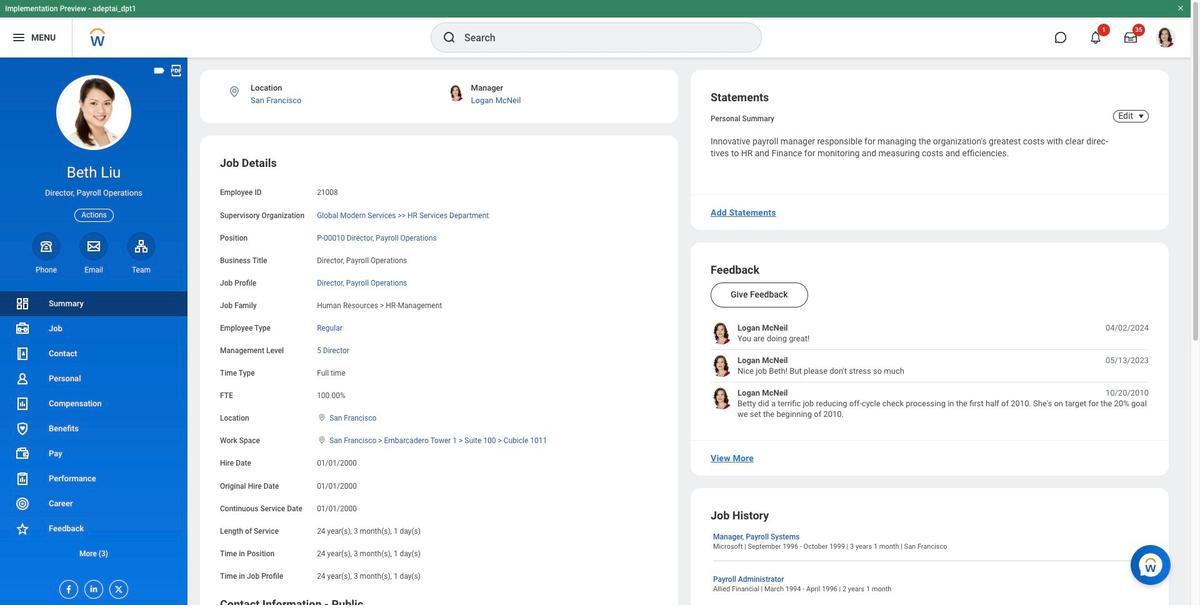 Task type: locate. For each thing, give the bounding box(es) containing it.
list
[[0, 291, 188, 567], [711, 322, 1150, 420]]

contact image
[[15, 347, 30, 362]]

feedback image
[[15, 522, 30, 537]]

group
[[220, 156, 659, 582]]

email beth liu element
[[79, 265, 108, 275]]

2 vertical spatial location image
[[317, 436, 327, 445]]

1 vertical spatial location image
[[317, 414, 327, 422]]

benefits image
[[15, 422, 30, 437]]

justify image
[[11, 30, 26, 45]]

1 vertical spatial employee's photo (logan mcneil) image
[[711, 355, 733, 377]]

employee's photo (logan mcneil) image
[[711, 322, 733, 344], [711, 355, 733, 377], [711, 388, 733, 409]]

2 vertical spatial employee's photo (logan mcneil) image
[[711, 388, 733, 409]]

Search Workday  search field
[[465, 24, 736, 51]]

0 vertical spatial employee's photo (logan mcneil) image
[[711, 322, 733, 344]]

navigation pane region
[[0, 58, 188, 605]]

x image
[[110, 581, 124, 595]]

phone image
[[38, 239, 55, 254]]

search image
[[442, 30, 457, 45]]

phone beth liu element
[[32, 265, 61, 275]]

banner
[[0, 0, 1192, 58]]

facebook image
[[60, 581, 74, 595]]

0 vertical spatial location image
[[228, 85, 241, 99]]

team beth liu element
[[127, 265, 156, 275]]

location image
[[228, 85, 241, 99], [317, 414, 327, 422], [317, 436, 327, 445]]



Task type: vqa. For each thing, say whether or not it's contained in the screenshot.
Date to the right
no



Task type: describe. For each thing, give the bounding box(es) containing it.
job image
[[15, 321, 30, 336]]

career image
[[15, 497, 30, 512]]

1 horizontal spatial list
[[711, 322, 1150, 420]]

caret down image
[[1135, 111, 1150, 121]]

1 employee's photo (logan mcneil) image from the top
[[711, 322, 733, 344]]

full time element
[[317, 367, 346, 378]]

summary image
[[15, 296, 30, 311]]

2 employee's photo (logan mcneil) image from the top
[[711, 355, 733, 377]]

tag image
[[153, 64, 166, 78]]

view team image
[[134, 239, 149, 254]]

personal summary element
[[711, 112, 775, 123]]

inbox large image
[[1125, 31, 1138, 44]]

view printable version (pdf) image
[[170, 64, 183, 78]]

compensation image
[[15, 397, 30, 412]]

linkedin image
[[85, 581, 99, 594]]

notifications large image
[[1090, 31, 1103, 44]]

pay image
[[15, 447, 30, 462]]

close environment banner image
[[1178, 4, 1185, 12]]

performance image
[[15, 472, 30, 487]]

profile logan mcneil image
[[1156, 28, 1177, 50]]

mail image
[[86, 239, 101, 254]]

3 employee's photo (logan mcneil) image from the top
[[711, 388, 733, 409]]

personal image
[[15, 372, 30, 387]]

0 horizontal spatial list
[[0, 291, 188, 567]]



